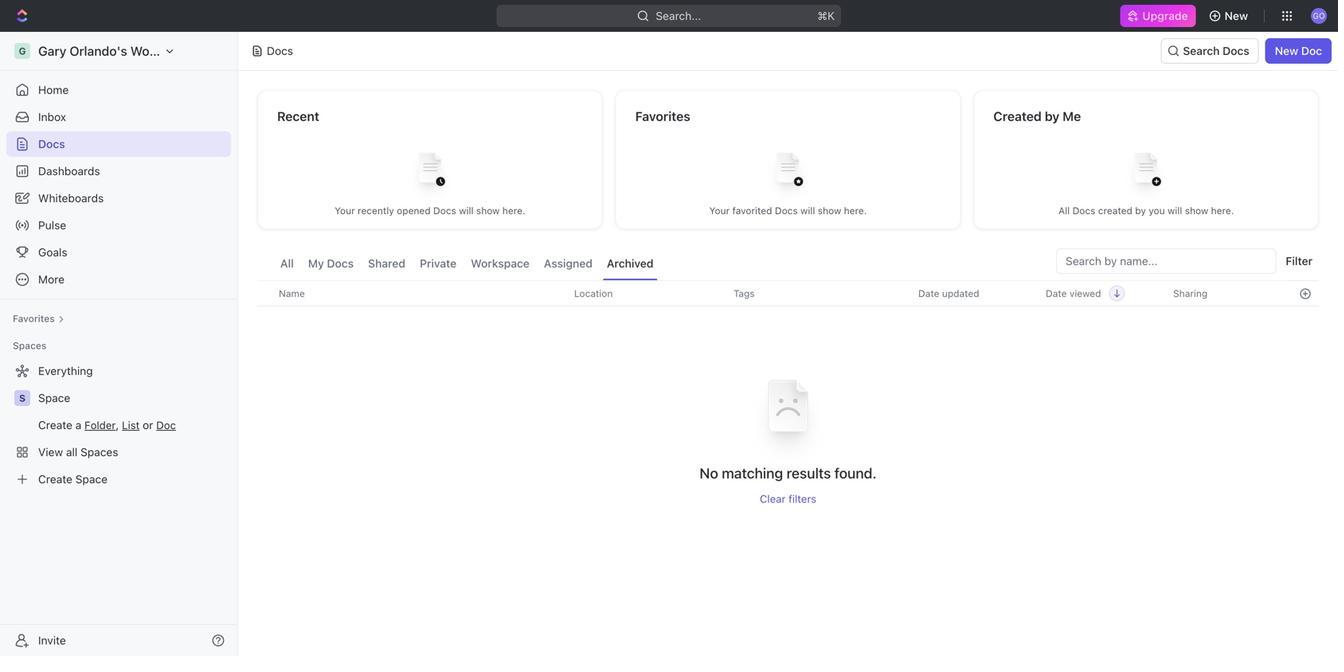 Task type: locate. For each thing, give the bounding box(es) containing it.
0 vertical spatial new
[[1225, 9, 1249, 22]]

0 vertical spatial doc
[[1302, 44, 1323, 57]]

your favorited docs will show here.
[[710, 205, 867, 216]]

tree containing everything
[[6, 359, 231, 492]]

filter button
[[1280, 249, 1319, 274]]

1 horizontal spatial spaces
[[81, 446, 118, 459]]

docs right favorited on the top right of page
[[775, 205, 798, 216]]

inbox link
[[6, 104, 231, 130]]

1 your from the left
[[335, 205, 355, 216]]

location
[[574, 288, 613, 299]]

date left updated
[[919, 288, 940, 299]]

1 vertical spatial workspace
[[471, 257, 530, 270]]

will right you
[[1168, 205, 1183, 216]]

0 horizontal spatial here.
[[503, 205, 525, 216]]

docs right search
[[1223, 44, 1250, 57]]

show up "workspace" button
[[476, 205, 500, 216]]

no created by me docs image
[[1115, 141, 1179, 204]]

create left a
[[38, 419, 72, 432]]

doc
[[1302, 44, 1323, 57], [156, 419, 176, 432]]

archived button
[[603, 249, 658, 280]]

space down "everything"
[[38, 392, 70, 405]]

private button
[[416, 249, 461, 280]]

create for create space
[[38, 473, 72, 486]]

workspace up the home link
[[130, 43, 197, 59]]

more
[[38, 273, 65, 286]]

show
[[476, 205, 500, 216], [818, 205, 842, 216], [1185, 205, 1209, 216]]

0 horizontal spatial space
[[38, 392, 70, 405]]

create
[[38, 419, 72, 432], [38, 473, 72, 486]]

space
[[38, 392, 70, 405], [75, 473, 108, 486]]

1 vertical spatial all
[[280, 257, 294, 270]]

will down no favorited docs image
[[801, 205, 815, 216]]

spaces
[[13, 340, 47, 351], [81, 446, 118, 459]]

1 create from the top
[[38, 419, 72, 432]]

2 will from the left
[[801, 205, 815, 216]]

docs left created
[[1073, 205, 1096, 216]]

dashboards
[[38, 165, 100, 178]]

folder button
[[85, 419, 116, 432]]

0 vertical spatial spaces
[[13, 340, 47, 351]]

gary orlando's workspace, , element
[[14, 43, 30, 59]]

doc down go dropdown button at the right of page
[[1302, 44, 1323, 57]]

whiteboards link
[[6, 186, 231, 211]]

3 will from the left
[[1168, 205, 1183, 216]]

0 horizontal spatial workspace
[[130, 43, 197, 59]]

assigned button
[[540, 249, 597, 280]]

opened
[[397, 205, 431, 216]]

view all spaces
[[38, 446, 118, 459]]

0 horizontal spatial spaces
[[13, 340, 47, 351]]

1 horizontal spatial all
[[1059, 205, 1070, 216]]

inbox
[[38, 110, 66, 123]]

favorites
[[636, 109, 691, 124], [13, 313, 55, 324]]

all for all docs created by you will show here.
[[1059, 205, 1070, 216]]

workspace
[[130, 43, 197, 59], [471, 257, 530, 270]]

by left you
[[1136, 205, 1146, 216]]

1 will from the left
[[459, 205, 474, 216]]

your
[[335, 205, 355, 216], [710, 205, 730, 216]]

1 horizontal spatial your
[[710, 205, 730, 216]]

show down no favorited docs image
[[818, 205, 842, 216]]

1 date from the left
[[919, 288, 940, 299]]

matching
[[722, 465, 783, 482]]

0 horizontal spatial by
[[1045, 109, 1060, 124]]

no favorited docs image
[[757, 141, 820, 204]]

will right opened
[[459, 205, 474, 216]]

0 horizontal spatial your
[[335, 205, 355, 216]]

or
[[143, 419, 153, 432]]

tab list
[[276, 249, 658, 280]]

will
[[459, 205, 474, 216], [801, 205, 815, 216], [1168, 205, 1183, 216]]

0 horizontal spatial new
[[1225, 9, 1249, 22]]

1 horizontal spatial date
[[1046, 288, 1067, 299]]

docs inside button
[[1223, 44, 1250, 57]]

all left my
[[280, 257, 294, 270]]

new for new
[[1225, 9, 1249, 22]]

everything
[[38, 365, 93, 378]]

1 horizontal spatial will
[[801, 205, 815, 216]]

0 horizontal spatial will
[[459, 205, 474, 216]]

2 create from the top
[[38, 473, 72, 486]]

search docs button
[[1161, 38, 1259, 64]]

me
[[1063, 109, 1081, 124]]

workspace inside sidebar navigation
[[130, 43, 197, 59]]

1 vertical spatial by
[[1136, 205, 1146, 216]]

tree
[[6, 359, 231, 492]]

whiteboards
[[38, 192, 104, 205]]

no data image
[[741, 359, 836, 464]]

1 vertical spatial create
[[38, 473, 72, 486]]

all left created
[[1059, 205, 1070, 216]]

docs up recent
[[267, 44, 293, 57]]

0 horizontal spatial date
[[919, 288, 940, 299]]

spaces down favorites button
[[13, 340, 47, 351]]

0 vertical spatial all
[[1059, 205, 1070, 216]]

no matching results found. table
[[257, 280, 1319, 506]]

create down view
[[38, 473, 72, 486]]

by left me
[[1045, 109, 1060, 124]]

go button
[[1307, 3, 1332, 29]]

workspace inside button
[[471, 257, 530, 270]]

gary orlando's workspace
[[38, 43, 197, 59]]

space down view all spaces
[[75, 473, 108, 486]]

2 horizontal spatial here.
[[1212, 205, 1234, 216]]

row
[[257, 280, 1319, 307]]

1 vertical spatial spaces
[[81, 446, 118, 459]]

tree inside sidebar navigation
[[6, 359, 231, 492]]

1 vertical spatial new
[[1275, 44, 1299, 57]]

0 horizontal spatial doc
[[156, 419, 176, 432]]

date
[[919, 288, 940, 299], [1046, 288, 1067, 299]]

created
[[994, 109, 1042, 124]]

2 your from the left
[[710, 205, 730, 216]]

new doc button
[[1266, 38, 1332, 64]]

home
[[38, 83, 69, 96]]

2 horizontal spatial show
[[1185, 205, 1209, 216]]

0 vertical spatial workspace
[[130, 43, 197, 59]]

no matching results found.
[[700, 465, 877, 482]]

row containing name
[[257, 280, 1319, 307]]

1 horizontal spatial here.
[[844, 205, 867, 216]]

create for create a folder , list or doc
[[38, 419, 72, 432]]

0 horizontal spatial show
[[476, 205, 500, 216]]

date left viewed
[[1046, 288, 1067, 299]]

docs right my
[[327, 257, 354, 270]]

spaces down folder button
[[81, 446, 118, 459]]

docs link
[[6, 131, 231, 157]]

workspace right private
[[471, 257, 530, 270]]

1 horizontal spatial doc
[[1302, 44, 1323, 57]]

docs down inbox
[[38, 137, 65, 151]]

your left recently
[[335, 205, 355, 216]]

your left favorited on the top right of page
[[710, 205, 730, 216]]

here.
[[503, 205, 525, 216], [844, 205, 867, 216], [1212, 205, 1234, 216]]

2 date from the left
[[1046, 288, 1067, 299]]

0 vertical spatial favorites
[[636, 109, 691, 124]]

list button
[[122, 419, 140, 432]]

doc right or
[[156, 419, 176, 432]]

1 vertical spatial favorites
[[13, 313, 55, 324]]

viewed
[[1070, 288, 1101, 299]]

1 horizontal spatial new
[[1275, 44, 1299, 57]]

all
[[1059, 205, 1070, 216], [280, 257, 294, 270]]

2 horizontal spatial will
[[1168, 205, 1183, 216]]

recently
[[358, 205, 394, 216]]

1 show from the left
[[476, 205, 500, 216]]

3 show from the left
[[1185, 205, 1209, 216]]

new
[[1225, 9, 1249, 22], [1275, 44, 1299, 57]]

no recent docs image
[[398, 141, 462, 204]]

show right you
[[1185, 205, 1209, 216]]

0 horizontal spatial favorites
[[13, 313, 55, 324]]

date viewed
[[1046, 288, 1101, 299]]

no
[[700, 465, 718, 482]]

0 vertical spatial create
[[38, 419, 72, 432]]

1 vertical spatial doc
[[156, 419, 176, 432]]

1 horizontal spatial workspace
[[471, 257, 530, 270]]

all inside button
[[280, 257, 294, 270]]

space, , element
[[14, 390, 30, 406]]

by
[[1045, 109, 1060, 124], [1136, 205, 1146, 216]]

1 horizontal spatial show
[[818, 205, 842, 216]]

date updated button
[[909, 281, 989, 306]]

1 horizontal spatial favorites
[[636, 109, 691, 124]]

no matching results found. row
[[257, 359, 1319, 506]]

0 horizontal spatial all
[[280, 257, 294, 270]]

filters
[[789, 493, 817, 506]]

1 vertical spatial space
[[75, 473, 108, 486]]

shared button
[[364, 249, 410, 280]]



Task type: describe. For each thing, give the bounding box(es) containing it.
doc inside new doc button
[[1302, 44, 1323, 57]]

date for date updated
[[919, 288, 940, 299]]

clear filters
[[760, 493, 817, 506]]

list
[[122, 419, 140, 432]]

⌘k
[[818, 9, 835, 22]]

clear
[[760, 493, 786, 506]]

Search by name... text field
[[1066, 249, 1267, 273]]

your for recent
[[335, 205, 355, 216]]

spaces inside view all spaces link
[[81, 446, 118, 459]]

filter
[[1286, 255, 1313, 268]]

date for date viewed
[[1046, 288, 1067, 299]]

sidebar navigation
[[0, 32, 241, 657]]

new for new doc
[[1275, 44, 1299, 57]]

view
[[38, 446, 63, 459]]

docs inside sidebar navigation
[[38, 137, 65, 151]]

pulse
[[38, 219, 66, 232]]

date viewed button
[[1037, 281, 1125, 306]]

create space link
[[6, 467, 228, 492]]

your for favorites
[[710, 205, 730, 216]]

recent
[[277, 109, 319, 124]]

created
[[1099, 205, 1133, 216]]

search
[[1183, 44, 1220, 57]]

2 here. from the left
[[844, 205, 867, 216]]

docs right opened
[[433, 205, 456, 216]]

found.
[[835, 465, 877, 482]]

favorites button
[[6, 309, 71, 328]]

favorites inside button
[[13, 313, 55, 324]]

private
[[420, 257, 457, 270]]

create space
[[38, 473, 108, 486]]

0 vertical spatial space
[[38, 392, 70, 405]]

doc button
[[156, 419, 176, 432]]

archived
[[607, 257, 654, 270]]

created by me
[[994, 109, 1081, 124]]

goals link
[[6, 240, 231, 265]]

,
[[116, 419, 119, 432]]

tab list containing all
[[276, 249, 658, 280]]

goals
[[38, 246, 67, 259]]

view all spaces link
[[6, 440, 228, 465]]

clear filters button
[[760, 493, 817, 506]]

shared
[[368, 257, 406, 270]]

g
[[19, 45, 26, 57]]

2 show from the left
[[818, 205, 842, 216]]

my docs button
[[304, 249, 358, 280]]

1 horizontal spatial by
[[1136, 205, 1146, 216]]

1 here. from the left
[[503, 205, 525, 216]]

all for all
[[280, 257, 294, 270]]

your recently opened docs will show here.
[[335, 205, 525, 216]]

name
[[279, 288, 305, 299]]

docs inside "button"
[[327, 257, 354, 270]]

home link
[[6, 77, 231, 103]]

orlando's
[[70, 43, 127, 59]]

you
[[1149, 205, 1165, 216]]

go
[[1313, 11, 1326, 20]]

everything link
[[6, 359, 228, 384]]

folder
[[85, 419, 116, 432]]

upgrade
[[1143, 9, 1188, 22]]

doc inside 'create a folder , list or doc'
[[156, 419, 176, 432]]

search docs
[[1183, 44, 1250, 57]]

dashboards link
[[6, 159, 231, 184]]

all
[[66, 446, 78, 459]]

space link
[[38, 386, 228, 411]]

create a folder , list or doc
[[38, 419, 176, 432]]

my docs
[[308, 257, 354, 270]]

my
[[308, 257, 324, 270]]

0 vertical spatial by
[[1045, 109, 1060, 124]]

filter button
[[1280, 249, 1319, 274]]

upgrade link
[[1121, 5, 1196, 27]]

3 here. from the left
[[1212, 205, 1234, 216]]

a
[[75, 419, 82, 432]]

results
[[787, 465, 831, 482]]

1 horizontal spatial space
[[75, 473, 108, 486]]

date updated
[[919, 288, 980, 299]]

new doc
[[1275, 44, 1323, 57]]

more button
[[6, 267, 231, 292]]

new button
[[1203, 3, 1258, 29]]

pulse link
[[6, 213, 231, 238]]

gary
[[38, 43, 66, 59]]

all docs created by you will show here.
[[1059, 205, 1234, 216]]

search...
[[656, 9, 702, 22]]

tags
[[734, 288, 755, 299]]

updated
[[942, 288, 980, 299]]

favorited
[[733, 205, 772, 216]]

workspace button
[[467, 249, 534, 280]]

invite
[[38, 634, 66, 647]]

all button
[[276, 249, 298, 280]]

sharing
[[1174, 288, 1208, 299]]

s
[[19, 393, 26, 404]]

assigned
[[544, 257, 593, 270]]



Task type: vqa. For each thing, say whether or not it's contained in the screenshot.
the Automations Button
no



